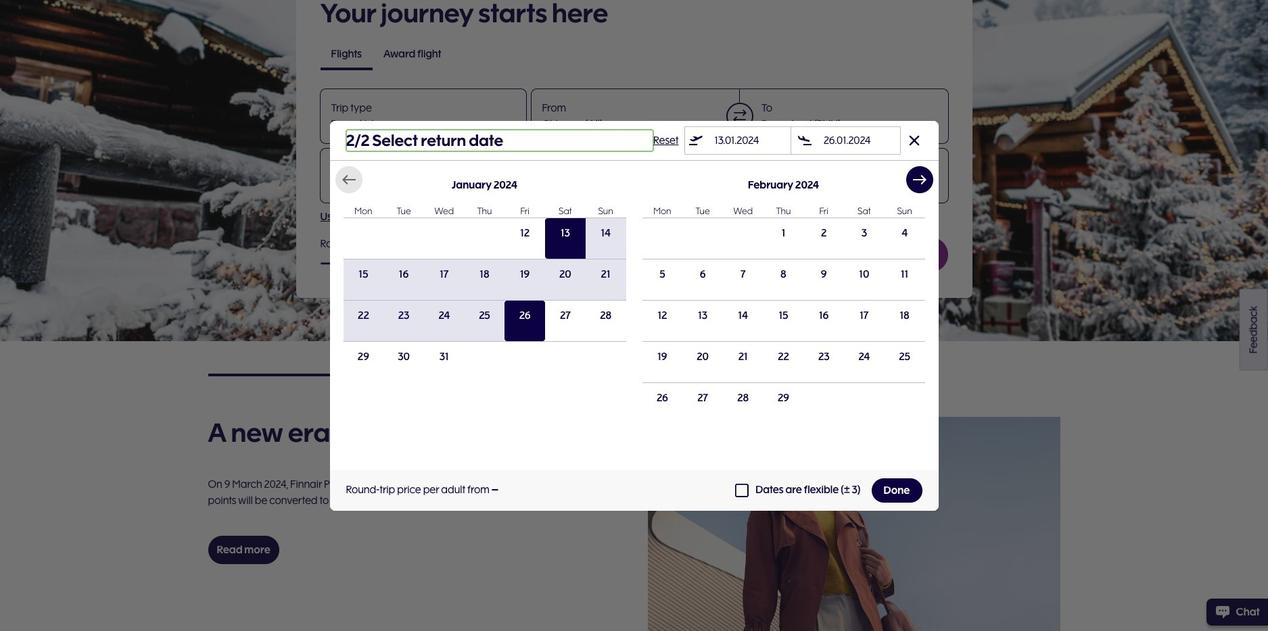 Task type: locate. For each thing, give the bounding box(es) containing it.
dialog
[[0, 0, 1268, 632]]

0 horizontal spatial grid
[[343, 166, 626, 383]]

tab list
[[320, 41, 948, 70]]

grid
[[343, 166, 626, 383], [642, 166, 925, 424]]

1 horizontal spatial grid
[[642, 166, 925, 424]]

Select departure date text field
[[715, 132, 788, 148]]



Task type: describe. For each thing, give the bounding box(es) containing it.
Select return date text field
[[824, 132, 897, 148]]

1 grid from the left
[[343, 166, 626, 383]]

2 grid from the left
[[642, 166, 925, 424]]



